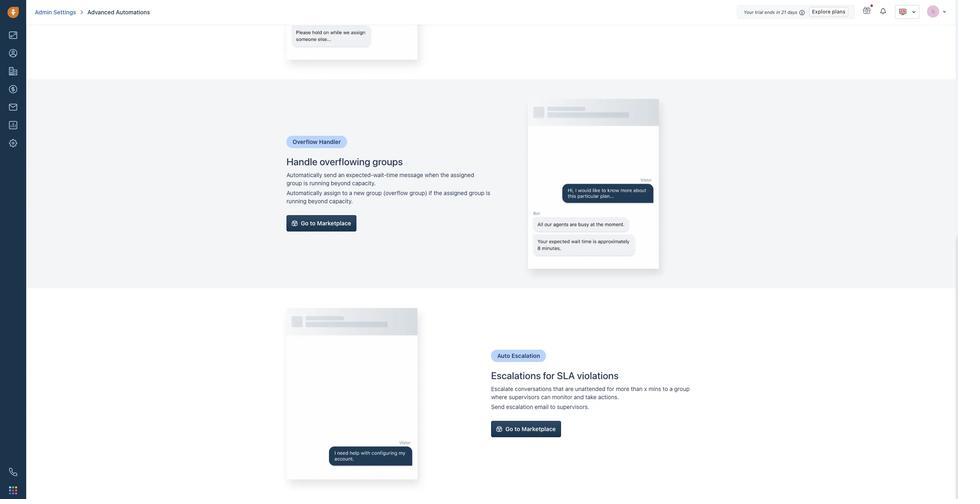 Task type: locate. For each thing, give the bounding box(es) containing it.
go to marketplace button down assign
[[287, 216, 357, 232]]

capacity. down expected-
[[352, 180, 376, 187]]

1 horizontal spatial is
[[486, 190, 490, 197]]

go to marketplace down assign
[[301, 220, 351, 227]]

more
[[616, 386, 630, 393]]

1 vertical spatial for
[[607, 386, 615, 393]]

1 horizontal spatial for
[[607, 386, 615, 393]]

beyond
[[331, 180, 351, 187], [308, 198, 328, 205]]

handle
[[287, 156, 318, 167]]

automatically left assign
[[287, 190, 322, 197]]

take
[[586, 394, 597, 401]]

0 horizontal spatial ic_arrow_down image
[[912, 9, 916, 15]]

0 horizontal spatial a
[[349, 190, 352, 197]]

group)
[[410, 190, 427, 197]]

(overflow
[[383, 190, 408, 197]]

go to marketplace button
[[287, 216, 357, 232], [491, 421, 561, 438]]

1 horizontal spatial marketplace
[[522, 426, 556, 433]]

0 horizontal spatial go to marketplace
[[301, 220, 351, 227]]

when
[[425, 172, 439, 179]]

escalation
[[512, 353, 540, 359]]

escalate
[[491, 386, 514, 393]]

advanced automations
[[87, 9, 150, 16]]

wait-
[[373, 172, 387, 179]]

go to marketplace link down escalation
[[491, 421, 561, 438]]

an
[[338, 172, 345, 179]]

a inside escalate conversations that are unattended for more than x mins to a group where supervisors can monitor and take actions. send escalation email to supervisors.
[[670, 386, 673, 393]]

group
[[287, 180, 302, 187], [366, 190, 382, 197], [469, 190, 485, 197], [674, 386, 690, 393]]

1 horizontal spatial go
[[506, 426, 513, 433]]

0 horizontal spatial beyond
[[308, 198, 328, 205]]

the
[[441, 172, 449, 179], [434, 190, 442, 197]]

explore plans button
[[810, 7, 849, 17]]

group inside escalate conversations that are unattended for more than x mins to a group where supervisors can monitor and take actions. send escalation email to supervisors.
[[674, 386, 690, 393]]

automatically down handle
[[287, 172, 322, 179]]

bell regular image
[[881, 7, 887, 15]]

for up that
[[543, 370, 555, 382]]

21
[[782, 9, 787, 15]]

in
[[777, 9, 780, 15]]

1 vertical spatial go
[[506, 426, 513, 433]]

1 vertical spatial marketplace
[[522, 426, 556, 433]]

a left new
[[349, 190, 352, 197]]

to inside automatically send an expected-wait-time message when the assigned group is running beyond capacity. automatically assign to a new group (overflow group) if the assigned group is running beyond capacity.
[[342, 190, 348, 197]]

to
[[342, 190, 348, 197], [310, 220, 316, 227], [663, 386, 668, 393], [550, 404, 556, 411], [515, 426, 520, 433]]

0 vertical spatial automatically
[[287, 172, 322, 179]]

1 automatically from the top
[[287, 172, 322, 179]]

go to marketplace button for handle
[[287, 216, 357, 232]]

a inside automatically send an expected-wait-time message when the assigned group is running beyond capacity. automatically assign to a new group (overflow group) if the assigned group is running beyond capacity.
[[349, 190, 352, 197]]

sla
[[557, 370, 575, 382]]

trial
[[755, 9, 764, 15]]

0 horizontal spatial go to marketplace button
[[287, 216, 357, 232]]

0 vertical spatial go to marketplace
[[301, 220, 351, 227]]

1 vertical spatial running
[[287, 198, 307, 205]]

go to marketplace down email on the right
[[506, 426, 556, 433]]

1 vertical spatial go to marketplace
[[506, 426, 556, 433]]

explore plans
[[812, 9, 846, 15]]

new
[[354, 190, 365, 197]]

overflow handler
[[293, 138, 341, 145]]

1 horizontal spatial go to marketplace button
[[491, 421, 561, 438]]

admin settings
[[35, 9, 76, 16]]

automations
[[116, 9, 150, 16]]

capacity.
[[352, 180, 376, 187], [329, 198, 353, 205]]

go to marketplace link
[[287, 216, 357, 232], [491, 421, 561, 438]]

plans
[[833, 9, 846, 15]]

1 horizontal spatial running
[[310, 180, 330, 187]]

1 vertical spatial automatically
[[287, 190, 322, 197]]

go to marketplace link down assign
[[287, 216, 357, 232]]

0 horizontal spatial go to marketplace link
[[287, 216, 357, 232]]

running
[[310, 180, 330, 187], [287, 198, 307, 205]]

1 vertical spatial go to marketplace button
[[491, 421, 561, 438]]

go
[[301, 220, 309, 227], [506, 426, 513, 433]]

0 horizontal spatial is
[[304, 180, 308, 187]]

marketplace down email on the right
[[522, 426, 556, 433]]

go to marketplace for handle
[[301, 220, 351, 227]]

0 vertical spatial marketplace
[[317, 220, 351, 227]]

than
[[631, 386, 643, 393]]

are
[[565, 386, 574, 393]]

violations
[[577, 370, 619, 382]]

admin
[[35, 9, 52, 16]]

assigned right if
[[444, 190, 468, 197]]

for
[[543, 370, 555, 382], [607, 386, 615, 393]]

marketplace down assign
[[317, 220, 351, 227]]

and
[[574, 394, 584, 401]]

is
[[304, 180, 308, 187], [486, 190, 490, 197]]

running down handle
[[287, 198, 307, 205]]

go to marketplace for escalations
[[506, 426, 556, 433]]

1 vertical spatial the
[[434, 190, 442, 197]]

0 vertical spatial a
[[349, 190, 352, 197]]

auto escalation
[[497, 353, 540, 359]]

1 horizontal spatial go to marketplace link
[[491, 421, 561, 438]]

1 horizontal spatial beyond
[[331, 180, 351, 187]]

phone element
[[5, 464, 21, 481]]

a right mins
[[670, 386, 673, 393]]

where
[[491, 394, 507, 401]]

conversations
[[515, 386, 552, 393]]

automatically send an expected-wait-time message when the assigned group is running beyond capacity. automatically assign to a new group (overflow group) if the assigned group is running beyond capacity.
[[287, 172, 490, 205]]

assigned right when at the top of the page
[[451, 172, 474, 179]]

escalation
[[506, 404, 533, 411]]

0 vertical spatial beyond
[[331, 180, 351, 187]]

ic_arrow_down image
[[943, 9, 947, 14], [912, 9, 916, 15]]

send
[[491, 404, 505, 411]]

expected-
[[346, 172, 373, 179]]

0 horizontal spatial running
[[287, 198, 307, 205]]

actions.
[[598, 394, 619, 401]]

1 vertical spatial go to marketplace link
[[491, 421, 561, 438]]

beyond down assign
[[308, 198, 328, 205]]

0 vertical spatial is
[[304, 180, 308, 187]]

go to marketplace
[[301, 220, 351, 227], [506, 426, 556, 433]]

auto escalation image
[[287, 308, 418, 480]]

0 vertical spatial for
[[543, 370, 555, 382]]

supervisors.
[[557, 404, 590, 411]]

0 horizontal spatial marketplace
[[317, 220, 351, 227]]

advanced
[[87, 9, 114, 16]]

send
[[324, 172, 337, 179]]

chat rescuer image
[[287, 0, 418, 60]]

admin settings link
[[35, 8, 76, 16]]

assigned
[[451, 172, 474, 179], [444, 190, 468, 197]]

go to marketplace button down escalation
[[491, 421, 561, 438]]

1 vertical spatial a
[[670, 386, 673, 393]]

0 vertical spatial go
[[301, 220, 309, 227]]

a
[[349, 190, 352, 197], [670, 386, 673, 393]]

1 ic_arrow_down image from the left
[[943, 9, 947, 14]]

0 vertical spatial go to marketplace link
[[287, 216, 357, 232]]

unattended
[[575, 386, 606, 393]]

automatically
[[287, 172, 322, 179], [287, 190, 322, 197]]

the right if
[[434, 190, 442, 197]]

running down send
[[310, 180, 330, 187]]

supervisors
[[509, 394, 540, 401]]

1 horizontal spatial ic_arrow_down image
[[943, 9, 947, 14]]

marketplace
[[317, 220, 351, 227], [522, 426, 556, 433]]

for up actions.
[[607, 386, 615, 393]]

1 vertical spatial is
[[486, 190, 490, 197]]

beyond down an
[[331, 180, 351, 187]]

1 horizontal spatial go to marketplace
[[506, 426, 556, 433]]

capacity. down assign
[[329, 198, 353, 205]]

0 vertical spatial go to marketplace button
[[287, 216, 357, 232]]

escalate conversations that are unattended for more than x mins to a group where supervisors can monitor and take actions. send escalation email to supervisors.
[[491, 386, 690, 411]]

0 horizontal spatial go
[[301, 220, 309, 227]]

1 horizontal spatial a
[[670, 386, 673, 393]]

handler
[[319, 138, 341, 145]]

the right when at the top of the page
[[441, 172, 449, 179]]

0 vertical spatial the
[[441, 172, 449, 179]]

freshworks switcher image
[[9, 487, 17, 495]]



Task type: describe. For each thing, give the bounding box(es) containing it.
for inside escalate conversations that are unattended for more than x mins to a group where supervisors can monitor and take actions. send escalation email to supervisors.
[[607, 386, 615, 393]]

1 vertical spatial capacity.
[[329, 198, 353, 205]]

explore
[[812, 9, 831, 15]]

can
[[541, 394, 551, 401]]

email
[[535, 404, 549, 411]]

groups
[[373, 156, 403, 167]]

0 vertical spatial running
[[310, 180, 330, 187]]

auto
[[497, 353, 510, 359]]

0 horizontal spatial for
[[543, 370, 555, 382]]

mins
[[649, 386, 661, 393]]

0 vertical spatial capacity.
[[352, 180, 376, 187]]

message
[[400, 172, 423, 179]]

monitor
[[552, 394, 573, 401]]

2 ic_arrow_down image from the left
[[912, 9, 916, 15]]

escalations
[[491, 370, 541, 382]]

overflow handler image
[[528, 99, 659, 269]]

marketplace for for
[[522, 426, 556, 433]]

go for handle
[[301, 220, 309, 227]]

handle overflowing groups
[[287, 156, 403, 167]]

assign
[[324, 190, 341, 197]]

0 vertical spatial assigned
[[451, 172, 474, 179]]

missing translation "unavailable" for locale "en-us" image
[[899, 8, 907, 16]]

1 vertical spatial assigned
[[444, 190, 468, 197]]

that
[[553, 386, 564, 393]]

your
[[744, 9, 754, 15]]

your trial ends in 21 days
[[744, 9, 798, 15]]

days
[[788, 9, 798, 15]]

settings
[[53, 9, 76, 16]]

ends
[[765, 9, 775, 15]]

time
[[387, 172, 398, 179]]

go for escalations
[[506, 426, 513, 433]]

if
[[429, 190, 432, 197]]

x
[[644, 386, 647, 393]]

go to marketplace button for escalations
[[491, 421, 561, 438]]

2 automatically from the top
[[287, 190, 322, 197]]

escalations for sla violations
[[491, 370, 619, 382]]

overflow
[[293, 138, 318, 145]]

1 vertical spatial beyond
[[308, 198, 328, 205]]

go to marketplace link for handle
[[287, 216, 357, 232]]

ic_info_icon image
[[800, 9, 805, 16]]

phone image
[[9, 468, 17, 477]]

overflowing
[[320, 156, 370, 167]]

go to marketplace link for escalations
[[491, 421, 561, 438]]

marketplace for overflowing
[[317, 220, 351, 227]]



Task type: vqa. For each thing, say whether or not it's contained in the screenshot.
Connect
no



